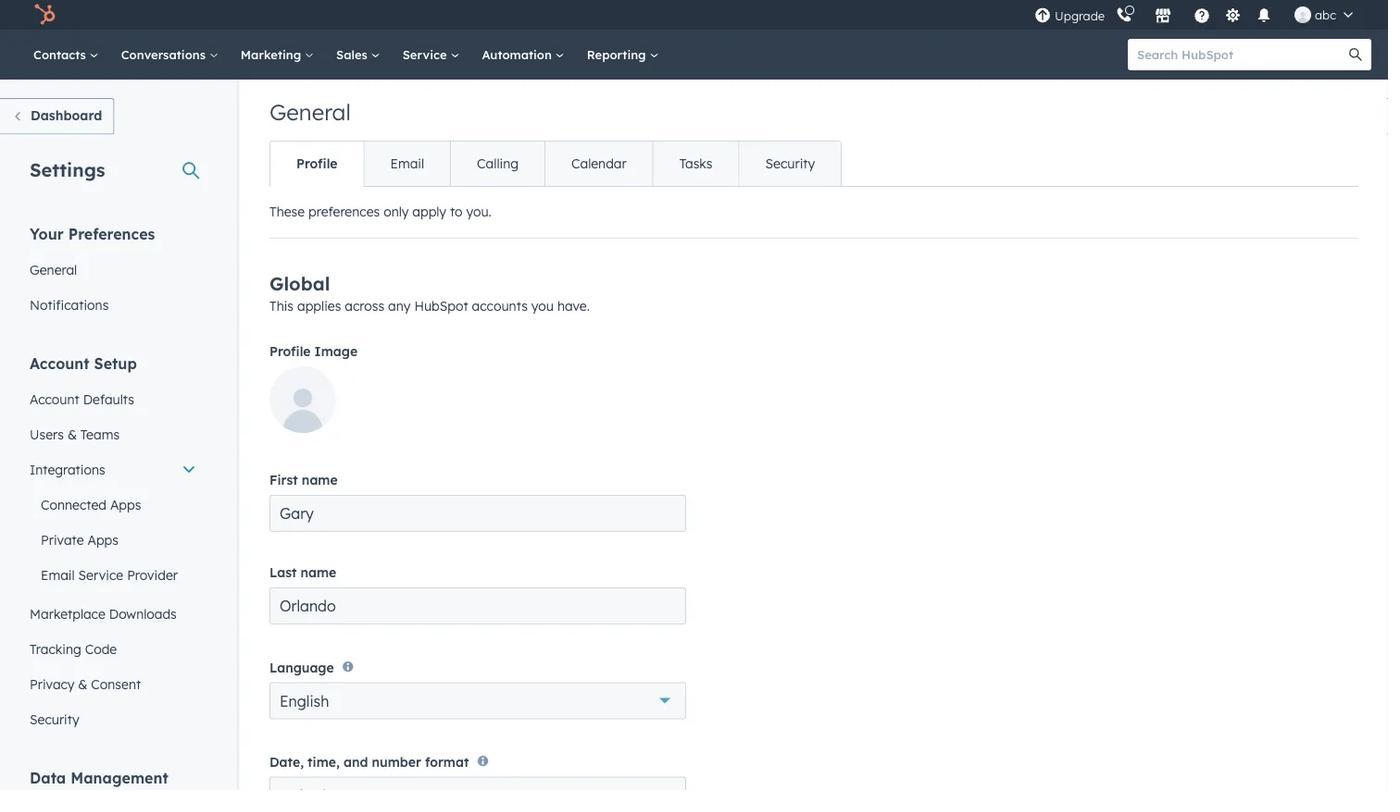 Task type: describe. For each thing, give the bounding box(es) containing it.
dashboard link
[[0, 98, 114, 135]]

your preferences element
[[19, 224, 207, 323]]

reporting
[[587, 47, 650, 62]]

english
[[280, 692, 329, 711]]

dashboard
[[31, 107, 102, 124]]

tracking
[[30, 641, 81, 658]]

apply
[[412, 204, 446, 220]]

Last name text field
[[269, 588, 686, 625]]

accounts
[[472, 298, 528, 314]]

& for privacy
[[78, 676, 87, 693]]

format
[[425, 754, 469, 771]]

abc
[[1315, 7, 1336, 22]]

0 vertical spatial service
[[403, 47, 450, 62]]

code
[[85, 641, 117, 658]]

security inside the "account setup" element
[[30, 712, 79, 728]]

setup
[[94, 354, 137, 373]]

consent
[[91, 676, 141, 693]]

general link
[[19, 252, 207, 288]]

time,
[[308, 754, 340, 771]]

image
[[315, 344, 358, 360]]

name for first name
[[302, 472, 338, 489]]

you
[[531, 298, 554, 314]]

last
[[269, 565, 297, 581]]

private
[[41, 532, 84, 548]]

date,
[[269, 754, 304, 771]]

0 vertical spatial security link
[[739, 142, 841, 186]]

connected apps link
[[19, 488, 207, 523]]

preferences
[[308, 204, 380, 220]]

service inside the "account setup" element
[[78, 567, 123, 583]]

calendar link
[[545, 142, 653, 186]]

search button
[[1340, 39, 1372, 70]]

marketplaces button
[[1144, 0, 1183, 30]]

hubspot image
[[33, 4, 56, 26]]

automation
[[482, 47, 555, 62]]

language
[[269, 660, 334, 676]]

users & teams
[[30, 426, 120, 443]]

email link
[[363, 142, 450, 186]]

profile link
[[270, 142, 363, 186]]

profile for profile
[[296, 156, 338, 172]]

calendar
[[571, 156, 627, 172]]

conversations link
[[110, 30, 229, 80]]

marketplace downloads
[[30, 606, 177, 622]]

email for email
[[390, 156, 424, 172]]

tracking code
[[30, 641, 117, 658]]

tasks link
[[653, 142, 739, 186]]

first
[[269, 472, 298, 489]]

profile image
[[269, 344, 358, 360]]

private apps
[[41, 532, 119, 548]]

marketplace
[[30, 606, 105, 622]]

users & teams link
[[19, 417, 207, 452]]

calling icon image
[[1116, 7, 1133, 24]]

only
[[384, 204, 409, 220]]

number
[[372, 754, 421, 771]]

gary orlando image
[[1295, 6, 1311, 23]]

global
[[269, 272, 330, 295]]

these
[[269, 204, 305, 220]]

teams
[[80, 426, 120, 443]]

sales link
[[325, 30, 391, 80]]

account defaults link
[[19, 382, 207, 417]]

global this applies across any hubspot accounts you have.
[[269, 272, 590, 314]]

profile for profile image
[[269, 344, 311, 360]]

account defaults
[[30, 391, 134, 407]]

account setup element
[[19, 353, 207, 738]]

these preferences only apply to you.
[[269, 204, 492, 220]]

notifications link
[[19, 288, 207, 323]]

notifications image
[[1256, 8, 1272, 25]]

preferences
[[68, 225, 155, 243]]

email service provider
[[41, 567, 178, 583]]

apps for connected apps
[[110, 497, 141, 513]]

account for account setup
[[30, 354, 89, 373]]

Search HubSpot search field
[[1128, 39, 1355, 70]]

0 vertical spatial general
[[269, 98, 351, 126]]

account for account defaults
[[30, 391, 79, 407]]

have.
[[557, 298, 590, 314]]

to
[[450, 204, 463, 220]]



Task type: locate. For each thing, give the bounding box(es) containing it.
1 horizontal spatial security
[[765, 156, 815, 172]]

connected apps
[[41, 497, 141, 513]]

apps up email service provider
[[87, 532, 119, 548]]

general
[[269, 98, 351, 126], [30, 262, 77, 278]]

& inside users & teams link
[[67, 426, 77, 443]]

2 account from the top
[[30, 391, 79, 407]]

0 vertical spatial &
[[67, 426, 77, 443]]

0 vertical spatial name
[[302, 472, 338, 489]]

0 vertical spatial email
[[390, 156, 424, 172]]

english button
[[269, 683, 686, 720]]

settings link
[[1222, 5, 1245, 25]]

0 horizontal spatial security
[[30, 712, 79, 728]]

and
[[344, 754, 368, 771]]

contacts link
[[22, 30, 110, 80]]

first name
[[269, 472, 338, 489]]

& right users
[[67, 426, 77, 443]]

1 horizontal spatial email
[[390, 156, 424, 172]]

data
[[30, 769, 66, 788]]

1 account from the top
[[30, 354, 89, 373]]

& for users
[[67, 426, 77, 443]]

sales
[[336, 47, 371, 62]]

1 horizontal spatial general
[[269, 98, 351, 126]]

defaults
[[83, 391, 134, 407]]

marketplace downloads link
[[19, 597, 207, 632]]

this
[[269, 298, 294, 314]]

service right sales link at the top left of the page
[[403, 47, 450, 62]]

name right last
[[300, 565, 336, 581]]

apps for private apps
[[87, 532, 119, 548]]

data management
[[30, 769, 168, 788]]

&
[[67, 426, 77, 443], [78, 676, 87, 693]]

upgrade image
[[1035, 8, 1051, 25]]

privacy
[[30, 676, 74, 693]]

privacy & consent link
[[19, 667, 207, 702]]

email up the only
[[390, 156, 424, 172]]

contacts
[[33, 47, 90, 62]]

settings
[[30, 158, 105, 181]]

service
[[403, 47, 450, 62], [78, 567, 123, 583]]

1 horizontal spatial &
[[78, 676, 87, 693]]

calling
[[477, 156, 519, 172]]

& inside 'privacy & consent' 'link'
[[78, 676, 87, 693]]

1 vertical spatial &
[[78, 676, 87, 693]]

1 vertical spatial email
[[41, 567, 75, 583]]

connected
[[41, 497, 107, 513]]

security link
[[739, 142, 841, 186], [19, 702, 207, 738]]

calling link
[[450, 142, 545, 186]]

tracking code link
[[19, 632, 207, 667]]

you.
[[466, 204, 492, 220]]

profile up preferences
[[296, 156, 338, 172]]

0 vertical spatial apps
[[110, 497, 141, 513]]

account up account defaults
[[30, 354, 89, 373]]

calling icon button
[[1109, 3, 1140, 27]]

integrations button
[[19, 452, 207, 488]]

reporting link
[[576, 30, 670, 80]]

date, time, and number format
[[269, 754, 469, 771]]

name for last name
[[300, 565, 336, 581]]

0 horizontal spatial email
[[41, 567, 75, 583]]

0 vertical spatial security
[[765, 156, 815, 172]]

last name
[[269, 565, 336, 581]]

1 horizontal spatial security link
[[739, 142, 841, 186]]

service down private apps link
[[78, 567, 123, 583]]

profile
[[296, 156, 338, 172], [269, 344, 311, 360]]

users
[[30, 426, 64, 443]]

notifications button
[[1248, 0, 1280, 30]]

downloads
[[109, 606, 177, 622]]

applies
[[297, 298, 341, 314]]

name right first
[[302, 472, 338, 489]]

your preferences
[[30, 225, 155, 243]]

marketplaces image
[[1155, 8, 1172, 25]]

security
[[765, 156, 815, 172], [30, 712, 79, 728]]

1 vertical spatial service
[[78, 567, 123, 583]]

0 horizontal spatial security link
[[19, 702, 207, 738]]

provider
[[127, 567, 178, 583]]

email service provider link
[[19, 558, 207, 593]]

general inside your preferences element
[[30, 262, 77, 278]]

menu containing abc
[[1033, 0, 1366, 30]]

help image
[[1194, 8, 1210, 25]]

apps
[[110, 497, 141, 513], [87, 532, 119, 548]]

marketing link
[[229, 30, 325, 80]]

conversations
[[121, 47, 209, 62]]

email inside the "account setup" element
[[41, 567, 75, 583]]

tasks
[[680, 156, 713, 172]]

account inside account defaults link
[[30, 391, 79, 407]]

any
[[388, 298, 411, 314]]

search image
[[1349, 48, 1362, 61]]

email down private
[[41, 567, 75, 583]]

management
[[71, 769, 168, 788]]

1 vertical spatial profile
[[269, 344, 311, 360]]

settings image
[[1225, 8, 1241, 25]]

1 vertical spatial name
[[300, 565, 336, 581]]

hubspot link
[[22, 4, 69, 26]]

1 vertical spatial account
[[30, 391, 79, 407]]

general down your
[[30, 262, 77, 278]]

menu
[[1033, 0, 1366, 30]]

across
[[345, 298, 384, 314]]

general up "profile" link at the left top
[[269, 98, 351, 126]]

0 horizontal spatial service
[[78, 567, 123, 583]]

First name text field
[[269, 495, 686, 532]]

email for email service provider
[[41, 567, 75, 583]]

profile left image
[[269, 344, 311, 360]]

apps down integrations button
[[110, 497, 141, 513]]

account setup
[[30, 354, 137, 373]]

abc button
[[1284, 0, 1364, 30]]

0 vertical spatial profile
[[296, 156, 338, 172]]

apps inside 'link'
[[110, 497, 141, 513]]

1 vertical spatial security link
[[19, 702, 207, 738]]

service link
[[391, 30, 471, 80]]

0 vertical spatial account
[[30, 354, 89, 373]]

0 horizontal spatial general
[[30, 262, 77, 278]]

1 vertical spatial apps
[[87, 532, 119, 548]]

private apps link
[[19, 523, 207, 558]]

privacy & consent
[[30, 676, 141, 693]]

1 vertical spatial general
[[30, 262, 77, 278]]

& right privacy
[[78, 676, 87, 693]]

1 vertical spatial security
[[30, 712, 79, 728]]

navigation
[[269, 141, 842, 187]]

notifications
[[30, 297, 109, 313]]

1 horizontal spatial service
[[403, 47, 450, 62]]

navigation containing profile
[[269, 141, 842, 187]]

hubspot
[[414, 298, 468, 314]]

marketing
[[241, 47, 305, 62]]

integrations
[[30, 462, 105, 478]]

edit button
[[269, 367, 336, 440]]

upgrade
[[1055, 8, 1105, 24]]

automation link
[[471, 30, 576, 80]]

account up users
[[30, 391, 79, 407]]

0 horizontal spatial &
[[67, 426, 77, 443]]



Task type: vqa. For each thing, say whether or not it's contained in the screenshot.
ended.
no



